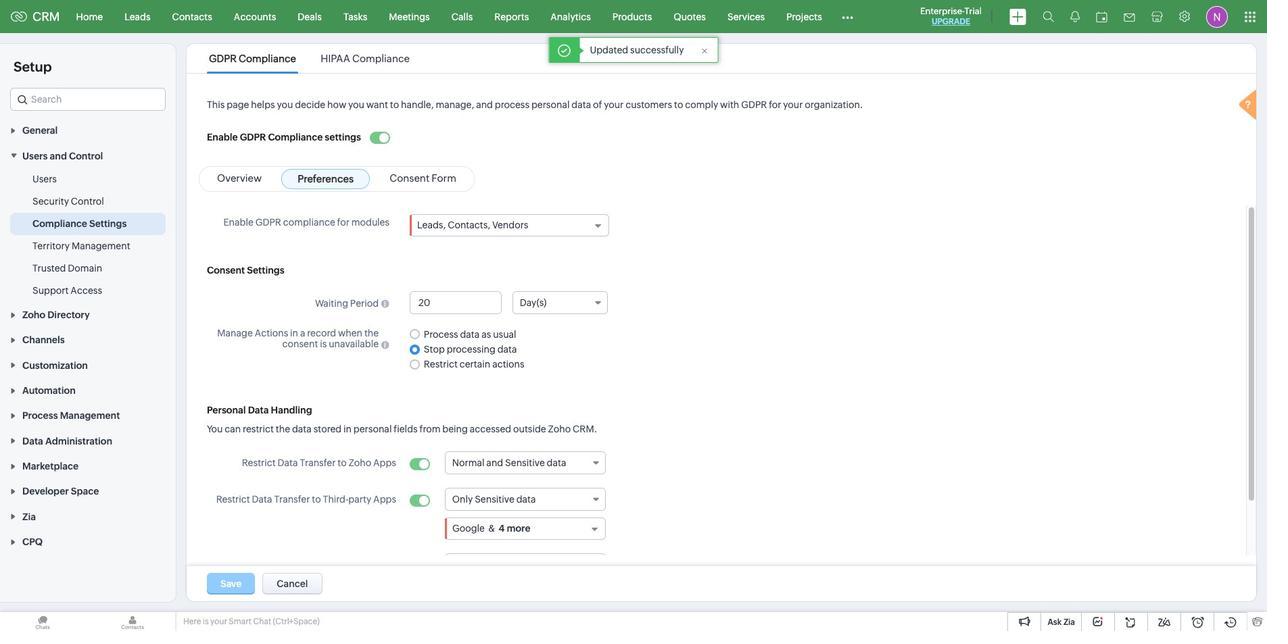 Task type: describe. For each thing, give the bounding box(es) containing it.
crm link
[[11, 9, 60, 24]]

handling
[[271, 405, 312, 416]]

data for restrict data transfer to zoho apps
[[278, 458, 298, 469]]

calls
[[452, 11, 473, 22]]

home
[[76, 11, 103, 22]]

leads, contacts, vendors
[[417, 220, 529, 231]]

cpq
[[22, 537, 43, 548]]

data for restrict data transfer to third-party apps
[[252, 495, 272, 505]]

gdpr left the compliance
[[255, 217, 281, 228]]

usual
[[493, 329, 516, 340]]

manage,
[[436, 99, 474, 110]]

trusted domain
[[32, 263, 102, 274]]

0 horizontal spatial is
[[203, 617, 209, 627]]

security control link
[[32, 195, 104, 208]]

hipaa
[[321, 53, 350, 64]]

zia inside dropdown button
[[22, 512, 36, 523]]

actions
[[492, 359, 525, 370]]

compliance settings
[[32, 218, 127, 229]]

1 vertical spatial zoho
[[548, 424, 571, 435]]

sensitive inside field
[[505, 458, 545, 469]]

directory
[[47, 310, 90, 321]]

enable for enable gdpr compliance for modules
[[223, 217, 254, 228]]

ask
[[1048, 618, 1062, 628]]

customization button
[[0, 353, 176, 378]]

signals image
[[1071, 11, 1080, 22]]

comply
[[685, 99, 718, 110]]

manage
[[217, 328, 253, 339]]

deals link
[[287, 0, 333, 33]]

zoho directory
[[22, 310, 90, 321]]

consent
[[282, 339, 318, 350]]

preferences link
[[296, 173, 356, 185]]

contacts image
[[90, 613, 175, 632]]

updated successfully
[[590, 45, 684, 55]]

cancel
[[277, 579, 308, 590]]

personal data handling
[[207, 405, 312, 416]]

enterprise-trial upgrade
[[920, 6, 982, 26]]

here is your smart chat (ctrl+space)
[[183, 617, 320, 627]]

projects
[[787, 11, 822, 22]]

restrict data transfer to third-party apps
[[216, 495, 396, 505]]

1 horizontal spatial personal
[[532, 99, 570, 110]]

search element
[[1035, 0, 1062, 33]]

territory management
[[32, 241, 130, 251]]

crm.
[[573, 424, 597, 435]]

developer space button
[[0, 479, 176, 504]]

preferences list item
[[279, 167, 372, 192]]

certain
[[460, 359, 491, 370]]

to left third-
[[312, 495, 321, 505]]

google
[[452, 524, 485, 535]]

data left of
[[572, 99, 591, 110]]

data up 'actions'
[[498, 344, 517, 355]]

list containing overview
[[200, 167, 474, 192]]

handle,
[[401, 99, 434, 110]]

1 horizontal spatial your
[[604, 99, 624, 110]]

decide
[[295, 99, 325, 110]]

restrict
[[243, 424, 274, 435]]

2 apps from the top
[[373, 495, 396, 505]]

you
[[207, 424, 223, 435]]

users and control
[[22, 151, 103, 161]]

successfully
[[630, 45, 684, 55]]

consent settings
[[207, 265, 285, 276]]

restrict for restrict data transfer to zoho apps
[[242, 458, 276, 469]]

users link
[[32, 172, 57, 186]]

leads,
[[417, 220, 446, 231]]

to left comply
[[674, 99, 683, 110]]

personal
[[207, 405, 246, 416]]

compliance settings link
[[32, 217, 127, 230]]

normal
[[452, 458, 485, 469]]

control inside region
[[71, 196, 104, 207]]

stop processing data
[[424, 344, 517, 355]]

can
[[225, 424, 241, 435]]

unavailable
[[329, 339, 379, 350]]

restrict data transfer to zoho apps
[[242, 458, 396, 469]]

home link
[[65, 0, 114, 33]]

in inside manage actions in a record when the consent is unavailable
[[290, 328, 298, 339]]

Other Modules field
[[833, 6, 862, 27]]

developer
[[22, 487, 69, 497]]

developer space
[[22, 487, 99, 497]]

calendar image
[[1096, 11, 1108, 22]]

vendors
[[492, 220, 529, 231]]

as
[[482, 329, 491, 340]]

a
[[300, 328, 305, 339]]

data down handling
[[292, 424, 312, 435]]

1 horizontal spatial zia
[[1064, 618, 1075, 628]]

search image
[[1043, 11, 1054, 22]]

Day(s) field
[[512, 292, 608, 315]]

services
[[728, 11, 765, 22]]

accessed
[[470, 424, 511, 435]]

users and control button
[[0, 143, 176, 168]]

overview
[[217, 173, 262, 184]]

how
[[327, 99, 346, 110]]

signals element
[[1062, 0, 1088, 33]]

reports
[[495, 11, 529, 22]]

automation
[[22, 386, 76, 396]]

normal and sensitive data
[[452, 458, 566, 469]]

zoho directory button
[[0, 302, 176, 327]]

enable gdpr compliance for modules
[[223, 217, 390, 228]]

marketplace
[[22, 461, 78, 472]]

being
[[443, 424, 468, 435]]

chat
[[253, 617, 271, 627]]

data for personal data handling
[[248, 405, 269, 416]]

updated
[[590, 45, 628, 55]]

gdpr down helps
[[240, 132, 266, 143]]

contacts link
[[161, 0, 223, 33]]

gdpr up this
[[209, 53, 237, 64]]

trial
[[965, 6, 982, 16]]

channels
[[22, 335, 65, 346]]

and for users and control
[[50, 151, 67, 161]]

automation button
[[0, 378, 176, 403]]

data up stop processing data
[[460, 329, 480, 340]]

process for process data as usual
[[424, 329, 458, 340]]

support
[[32, 285, 69, 296]]

actions
[[255, 328, 288, 339]]

0 vertical spatial and
[[476, 99, 493, 110]]

this
[[207, 99, 225, 110]]

gdpr right "with"
[[741, 99, 767, 110]]

analytics link
[[540, 0, 602, 33]]

compliance right hipaa
[[352, 53, 410, 64]]

third-
[[323, 495, 349, 505]]

Only Sensitive data field
[[445, 489, 606, 512]]

leads link
[[114, 0, 161, 33]]

zia button
[[0, 504, 176, 529]]



Task type: vqa. For each thing, say whether or not it's contained in the screenshot.
bottom the personal
yes



Task type: locate. For each thing, give the bounding box(es) containing it.
contacts,
[[448, 220, 490, 231]]

1 vertical spatial users
[[32, 174, 57, 184]]

1 vertical spatial control
[[71, 196, 104, 207]]

users up the security
[[32, 174, 57, 184]]

enable gdpr compliance settings
[[207, 132, 361, 143]]

(ctrl+space)
[[273, 617, 320, 627]]

users for users
[[32, 174, 57, 184]]

data up more
[[517, 495, 536, 505]]

zoho up channels
[[22, 310, 45, 321]]

settings inside users and control region
[[89, 218, 127, 229]]

sensitive up &
[[475, 495, 515, 505]]

1 vertical spatial consent
[[207, 265, 245, 276]]

only sensitive data
[[452, 495, 536, 505]]

0 vertical spatial the
[[364, 328, 379, 339]]

cpq button
[[0, 529, 176, 555]]

services link
[[717, 0, 776, 33]]

0 vertical spatial sensitive
[[505, 458, 545, 469]]

enable down the overview
[[223, 217, 254, 228]]

restrict for restrict certain actions
[[424, 359, 458, 370]]

mails element
[[1116, 1, 1144, 32]]

is inside manage actions in a record when the consent is unavailable
[[320, 339, 327, 350]]

2 vertical spatial zoho
[[349, 458, 371, 469]]

process up stop
[[424, 329, 458, 340]]

0 vertical spatial process
[[424, 329, 458, 340]]

process
[[424, 329, 458, 340], [22, 411, 58, 422]]

day(s)
[[520, 298, 547, 309]]

the down handling
[[276, 424, 290, 435]]

users inside region
[[32, 174, 57, 184]]

you right helps
[[277, 99, 293, 110]]

create menu image
[[1010, 8, 1027, 25]]

and right normal
[[487, 458, 503, 469]]

create menu element
[[1002, 0, 1035, 33]]

consent inside list
[[390, 173, 430, 184]]

for right "with"
[[769, 99, 781, 110]]

1 vertical spatial settings
[[247, 265, 285, 276]]

hipaa compliance link
[[319, 53, 412, 64]]

waiting period
[[315, 298, 379, 309]]

Normal and Sensitive data field
[[445, 452, 606, 475]]

in right stored at the left
[[344, 424, 352, 435]]

processing
[[447, 344, 496, 355]]

0 vertical spatial in
[[290, 328, 298, 339]]

4
[[499, 524, 505, 535]]

consent
[[390, 173, 430, 184], [207, 265, 245, 276]]

the right when
[[364, 328, 379, 339]]

1 vertical spatial the
[[276, 424, 290, 435]]

helps
[[251, 99, 275, 110]]

data inside field
[[547, 458, 566, 469]]

ask zia
[[1048, 618, 1075, 628]]

marketplace button
[[0, 454, 176, 479]]

1 vertical spatial process
[[22, 411, 58, 422]]

apps down you can restrict the data stored in personal fields from being accessed outside zoho crm.
[[373, 458, 396, 469]]

0 horizontal spatial process
[[22, 411, 58, 422]]

to
[[390, 99, 399, 110], [674, 99, 683, 110], [338, 458, 347, 469], [312, 495, 321, 505]]

0 vertical spatial personal
[[532, 99, 570, 110]]

want
[[366, 99, 388, 110]]

accounts
[[234, 11, 276, 22]]

transfer for third-
[[274, 495, 310, 505]]

enable for enable gdpr compliance settings
[[207, 132, 238, 143]]

is
[[320, 339, 327, 350], [203, 617, 209, 627]]

0 horizontal spatial you
[[277, 99, 293, 110]]

1 horizontal spatial the
[[364, 328, 379, 339]]

list
[[200, 167, 474, 192]]

setup
[[14, 59, 52, 74]]

stop
[[424, 344, 445, 355]]

upgrade
[[932, 17, 971, 26]]

0 vertical spatial consent
[[390, 173, 430, 184]]

0 vertical spatial is
[[320, 339, 327, 350]]

process for process management
[[22, 411, 58, 422]]

1 vertical spatial apps
[[373, 495, 396, 505]]

compliance down security control link
[[32, 218, 87, 229]]

0 horizontal spatial your
[[210, 617, 227, 627]]

and for normal and sensitive data
[[487, 458, 503, 469]]

data inside dropdown button
[[22, 436, 43, 447]]

1 horizontal spatial zoho
[[349, 458, 371, 469]]

data
[[248, 405, 269, 416], [22, 436, 43, 447], [278, 458, 298, 469], [252, 495, 272, 505]]

2 you from the left
[[348, 99, 364, 110]]

management for territory management
[[72, 241, 130, 251]]

process down automation
[[22, 411, 58, 422]]

enable
[[207, 132, 238, 143], [223, 217, 254, 228]]

2 horizontal spatial your
[[783, 99, 803, 110]]

transfer left third-
[[274, 495, 310, 505]]

0 vertical spatial management
[[72, 241, 130, 251]]

1 vertical spatial in
[[344, 424, 352, 435]]

0 horizontal spatial in
[[290, 328, 298, 339]]

record
[[307, 328, 336, 339]]

1 horizontal spatial in
[[344, 424, 352, 435]]

sensitive inside field
[[475, 495, 515, 505]]

this page helps you decide how you want to handle, manage, and process personal data of your customers to comply with gdpr for your organization.
[[207, 99, 863, 110]]

1 vertical spatial is
[[203, 617, 209, 627]]

0 horizontal spatial personal
[[354, 424, 392, 435]]

&
[[488, 524, 495, 535]]

0 vertical spatial settings
[[89, 218, 127, 229]]

0 vertical spatial transfer
[[300, 458, 336, 469]]

Search text field
[[11, 89, 165, 110]]

control
[[69, 151, 103, 161], [71, 196, 104, 207]]

products link
[[602, 0, 663, 33]]

tasks
[[344, 11, 367, 22]]

you right how
[[348, 99, 364, 110]]

None text field
[[411, 292, 501, 314]]

profile image
[[1207, 6, 1228, 27]]

management up data administration dropdown button
[[60, 411, 120, 422]]

compliance down accounts
[[239, 53, 296, 64]]

settings down enable gdpr compliance for modules at the left of page
[[247, 265, 285, 276]]

overview link
[[215, 173, 264, 184]]

settings up "territory management" link
[[89, 218, 127, 229]]

your left organization.
[[783, 99, 803, 110]]

process data as usual
[[424, 329, 516, 340]]

hipaa compliance
[[321, 53, 410, 64]]

consent for consent settings
[[207, 265, 245, 276]]

1 vertical spatial transfer
[[274, 495, 310, 505]]

here
[[183, 617, 201, 627]]

analytics
[[551, 11, 591, 22]]

1 horizontal spatial is
[[320, 339, 327, 350]]

control up compliance settings
[[71, 196, 104, 207]]

products
[[613, 11, 652, 22]]

1 vertical spatial and
[[50, 151, 67, 161]]

users for users and control
[[22, 151, 48, 161]]

users and control region
[[0, 168, 176, 302]]

0 vertical spatial zoho
[[22, 310, 45, 321]]

0 horizontal spatial settings
[[89, 218, 127, 229]]

1 apps from the top
[[373, 458, 396, 469]]

personal left fields
[[354, 424, 392, 435]]

transfer down stored at the left
[[300, 458, 336, 469]]

1 horizontal spatial for
[[769, 99, 781, 110]]

personal right process
[[532, 99, 570, 110]]

2 vertical spatial and
[[487, 458, 503, 469]]

the inside manage actions in a record when the consent is unavailable
[[364, 328, 379, 339]]

settings for consent settings
[[247, 265, 285, 276]]

0 vertical spatial zia
[[22, 512, 36, 523]]

zoho inside dropdown button
[[22, 310, 45, 321]]

general button
[[0, 118, 176, 143]]

compliance down decide
[[268, 132, 323, 143]]

transfer
[[300, 458, 336, 469], [274, 495, 310, 505]]

0 horizontal spatial consent
[[207, 265, 245, 276]]

territory management link
[[32, 239, 130, 253]]

organization.
[[805, 99, 863, 110]]

process inside dropdown button
[[22, 411, 58, 422]]

1 vertical spatial zia
[[1064, 618, 1075, 628]]

your right of
[[604, 99, 624, 110]]

1 horizontal spatial consent
[[390, 173, 430, 184]]

sensitive down outside at the bottom left of page
[[505, 458, 545, 469]]

1 horizontal spatial settings
[[247, 265, 285, 276]]

chats image
[[0, 613, 85, 632]]

consent for consent form
[[390, 173, 430, 184]]

access
[[71, 285, 102, 296]]

mails image
[[1124, 13, 1136, 21]]

restrict certain actions
[[424, 359, 525, 370]]

apps right party
[[373, 495, 396, 505]]

your
[[604, 99, 624, 110], [783, 99, 803, 110], [210, 617, 227, 627]]

when
[[338, 328, 363, 339]]

meetings link
[[378, 0, 441, 33]]

for left modules
[[337, 217, 350, 228]]

the
[[364, 328, 379, 339], [276, 424, 290, 435]]

0 vertical spatial for
[[769, 99, 781, 110]]

gdpr compliance link
[[207, 53, 298, 64]]

management inside users and control region
[[72, 241, 130, 251]]

consent left form
[[390, 173, 430, 184]]

and inside field
[[487, 458, 503, 469]]

management for process management
[[60, 411, 120, 422]]

and up users link
[[50, 151, 67, 161]]

users inside dropdown button
[[22, 151, 48, 161]]

help image
[[1236, 88, 1263, 125]]

is right consent
[[320, 339, 327, 350]]

0 vertical spatial apps
[[373, 458, 396, 469]]

tasks link
[[333, 0, 378, 33]]

zoho up party
[[349, 458, 371, 469]]

contacts
[[172, 11, 212, 22]]

more
[[507, 524, 531, 535]]

users up users link
[[22, 151, 48, 161]]

none field search
[[10, 88, 166, 111]]

0 vertical spatial enable
[[207, 132, 238, 143]]

to right want
[[390, 99, 399, 110]]

process management button
[[0, 403, 176, 428]]

consent up manage
[[207, 265, 245, 276]]

data inside field
[[517, 495, 536, 505]]

security
[[32, 196, 69, 207]]

1 horizontal spatial you
[[348, 99, 364, 110]]

users
[[22, 151, 48, 161], [32, 174, 57, 184]]

preferences
[[298, 173, 354, 185]]

is right "here"
[[203, 617, 209, 627]]

0 vertical spatial control
[[69, 151, 103, 161]]

0 horizontal spatial zoho
[[22, 310, 45, 321]]

control down general "dropdown button"
[[69, 151, 103, 161]]

0 vertical spatial restrict
[[424, 359, 458, 370]]

your left smart
[[210, 617, 227, 627]]

control inside dropdown button
[[69, 151, 103, 161]]

1 vertical spatial for
[[337, 217, 350, 228]]

data administration
[[22, 436, 112, 447]]

management up domain
[[72, 241, 130, 251]]

reports link
[[484, 0, 540, 33]]

zia up cpq
[[22, 512, 36, 523]]

0 horizontal spatial the
[[276, 424, 290, 435]]

1 vertical spatial personal
[[354, 424, 392, 435]]

form
[[432, 173, 456, 184]]

domain
[[68, 263, 102, 274]]

and left process
[[476, 99, 493, 110]]

None field
[[10, 88, 166, 111], [445, 554, 606, 577], [445, 554, 606, 577]]

1 horizontal spatial process
[[424, 329, 458, 340]]

management inside dropdown button
[[60, 411, 120, 422]]

1 vertical spatial sensitive
[[475, 495, 515, 505]]

quotes link
[[663, 0, 717, 33]]

zoho left crm.
[[548, 424, 571, 435]]

projects link
[[776, 0, 833, 33]]

modules
[[352, 217, 390, 228]]

leads
[[125, 11, 151, 22]]

restrict for restrict data transfer to third-party apps
[[216, 495, 250, 505]]

compliance
[[283, 217, 335, 228]]

0 vertical spatial users
[[22, 151, 48, 161]]

in left a
[[290, 328, 298, 339]]

sensitive
[[505, 458, 545, 469], [475, 495, 515, 505]]

apps
[[373, 458, 396, 469], [373, 495, 396, 505]]

and inside dropdown button
[[50, 151, 67, 161]]

profile element
[[1198, 0, 1236, 33]]

to down stored at the left
[[338, 458, 347, 469]]

1 vertical spatial enable
[[223, 217, 254, 228]]

2 horizontal spatial zoho
[[548, 424, 571, 435]]

compliance inside users and control region
[[32, 218, 87, 229]]

data up "only sensitive data" field
[[547, 458, 566, 469]]

1 vertical spatial restrict
[[242, 458, 276, 469]]

0 horizontal spatial zia
[[22, 512, 36, 523]]

settings for compliance settings
[[89, 218, 127, 229]]

transfer for zoho
[[300, 458, 336, 469]]

1 you from the left
[[277, 99, 293, 110]]

1 vertical spatial management
[[60, 411, 120, 422]]

enable down this
[[207, 132, 238, 143]]

zia right ask
[[1064, 618, 1075, 628]]

support access
[[32, 285, 102, 296]]

management
[[72, 241, 130, 251], [60, 411, 120, 422]]

0 horizontal spatial for
[[337, 217, 350, 228]]

2 vertical spatial restrict
[[216, 495, 250, 505]]



